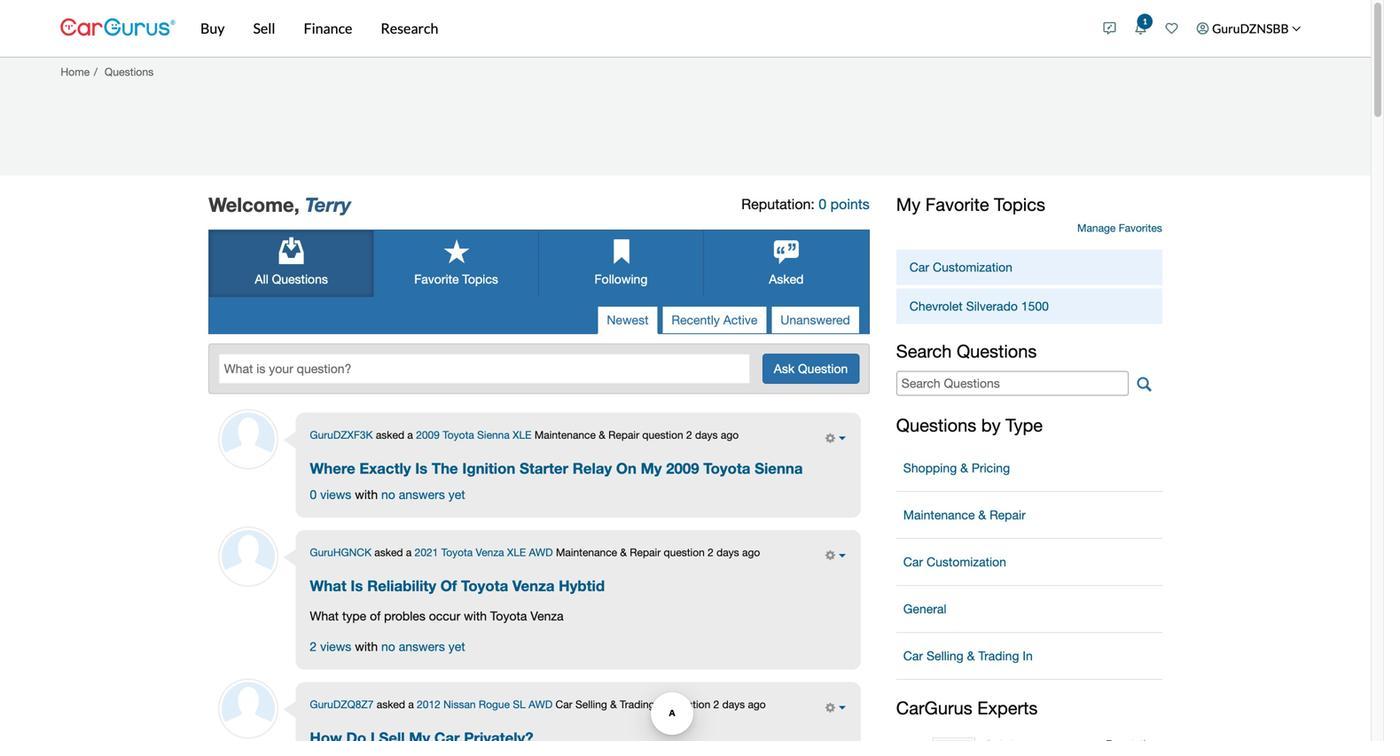 Task type: vqa. For each thing, say whether or not it's contained in the screenshot.
Nissan
yes



Task type: describe. For each thing, give the bounding box(es) containing it.
maintenance & repair
[[904, 508, 1026, 522]]

home / questions
[[61, 66, 154, 78]]

0 vertical spatial maintenance
[[535, 429, 596, 442]]

points
[[831, 196, 870, 212]]

views for 0 views
[[320, 488, 352, 502]]

reliability
[[367, 577, 436, 595]]

buy
[[200, 20, 225, 37]]

1 vertical spatial question
[[664, 546, 705, 559]]

0 vertical spatial 2009
[[416, 429, 440, 442]]

with for 0 views with no answers yet
[[355, 488, 378, 502]]

0 views with no answers yet
[[310, 488, 465, 502]]

no for 2 views
[[381, 640, 396, 654]]

no for 0 views
[[381, 488, 396, 502]]

car selling & trading in link
[[897, 640, 1163, 672]]

all questions link
[[210, 231, 374, 297]]

2 vertical spatial repair
[[630, 546, 661, 559]]

shopping
[[904, 461, 957, 475]]

2 vertical spatial a
[[408, 699, 414, 711]]

tab panel containing where exactly is the ignition starter relay on my 2009 toyota sienna
[[217, 413, 861, 742]]

selling inside tab panel
[[576, 699, 607, 711]]

0 horizontal spatial in
[[658, 699, 667, 711]]

Search Questions text field
[[897, 371, 1129, 396]]

welcome,
[[209, 193, 300, 216]]

where
[[310, 460, 355, 477]]

buy button
[[186, 0, 239, 57]]

asked for is
[[376, 429, 405, 442]]

what is reliability of toyota venza hybtid link
[[310, 577, 605, 595]]

type
[[342, 609, 367, 624]]

is inside 'link'
[[415, 460, 428, 477]]

sort questions by tab list
[[597, 306, 860, 335]]

0 views link
[[310, 488, 352, 502]]

manage
[[1078, 222, 1116, 234]]

chevron down image
[[1293, 24, 1302, 33]]

2012 nissan rogue sl awd link
[[417, 699, 553, 711]]

1 vertical spatial customization
[[927, 555, 1007, 570]]

1 button
[[1126, 7, 1157, 50]]

my inside my favorite topics manage favorites
[[897, 194, 921, 215]]

views for 2 views
[[320, 640, 352, 654]]

0 vertical spatial repair
[[609, 429, 640, 442]]

1 car customization link from the top
[[897, 250, 1163, 285]]

gurudznsbb
[[1213, 21, 1289, 36]]

toyota for guruhgnck asked a 2021 toyota venza xle awd maintenance & repair             question             2 days ago
[[441, 546, 473, 559]]

0 horizontal spatial is
[[351, 577, 363, 595]]

2 views with no answers yet
[[310, 640, 465, 654]]

experts
[[978, 698, 1038, 719]]

2 vertical spatial question
[[670, 699, 711, 711]]

ignition
[[463, 460, 516, 477]]

cargurus
[[897, 698, 973, 719]]

hybtid
[[559, 577, 605, 595]]

cargurus logo homepage link image
[[60, 3, 176, 54]]

unanswered link
[[771, 306, 860, 335]]

home link
[[61, 66, 90, 78]]

occur
[[429, 609, 461, 624]]

1 vertical spatial repair
[[990, 508, 1026, 522]]

1500
[[1022, 299, 1049, 314]]

favorite topics link
[[374, 231, 538, 297]]

reputation: 0 points
[[742, 196, 870, 212]]

gurudzxf3k asked a 2009 toyota sienna xle maintenance & repair             question             2 days ago
[[310, 429, 739, 442]]

sienna inside 'link'
[[755, 460, 803, 477]]

manage favorites link
[[1078, 215, 1163, 241]]

a for reliability
[[406, 546, 412, 559]]

newest
[[607, 313, 649, 328]]

newest link
[[597, 306, 659, 335]]

0 horizontal spatial sienna
[[477, 429, 510, 442]]

where exactly is the ignition starter relay on my 2009 toyota sienna
[[310, 460, 803, 477]]

general link
[[897, 593, 1163, 625]]

2009 toyota sienna xle link
[[416, 429, 532, 442]]

car customization for first car customization link
[[910, 260, 1013, 275]]

rogue
[[479, 699, 510, 711]]

awd for 2021 toyota venza xle awd
[[529, 546, 553, 559]]

car selling & trading in
[[904, 649, 1033, 664]]

general
[[904, 602, 947, 617]]

shopping & pricing
[[904, 461, 1011, 475]]

2021 toyota venza xle awd link
[[415, 546, 553, 559]]

topics inside my favorite topics manage favorites
[[995, 194, 1046, 215]]

where exactly is the ignition starter relay on my 2009 toyota sienna link
[[310, 460, 803, 477]]

/
[[94, 66, 97, 78]]

1 vertical spatial days
[[717, 546, 740, 559]]

sl
[[513, 699, 526, 711]]

choose questions to view tab list
[[209, 230, 870, 297]]

recently
[[672, 313, 720, 328]]

gurudzxf3k link
[[310, 429, 373, 442]]

0 vertical spatial days
[[695, 429, 718, 442]]

1 vertical spatial ago
[[743, 546, 760, 559]]

reputation:
[[742, 196, 815, 212]]

maintenance & repair link
[[897, 499, 1163, 531]]

the
[[432, 460, 458, 477]]

asked for reliability
[[375, 546, 403, 559]]

starter
[[520, 460, 569, 477]]

what type of probles occur with toyota venza
[[310, 609, 564, 624]]

cargurus experts
[[897, 698, 1038, 719]]

following
[[595, 272, 648, 287]]

relay
[[573, 460, 612, 477]]

favorite inside my favorite topics manage favorites
[[926, 194, 990, 215]]

toyota for what is reliability of toyota venza hybtid
[[461, 577, 509, 595]]

0 vertical spatial 0
[[819, 196, 827, 212]]

home
[[61, 66, 90, 78]]

venza for xle
[[476, 546, 504, 559]]

guruhgnck link
[[310, 546, 372, 559]]

search questions
[[897, 341, 1037, 362]]

car customization for first car customization link from the bottom
[[904, 555, 1007, 570]]

on
[[616, 460, 637, 477]]

favorite inside favorite topics link
[[414, 272, 459, 287]]

gurudzq8z7
[[310, 699, 374, 711]]

yet for 0 views with no answers yet
[[449, 488, 465, 502]]

cargurus logo homepage link link
[[60, 3, 176, 54]]

saved cars image
[[1166, 22, 1179, 35]]

by
[[982, 415, 1001, 436]]



Task type: locate. For each thing, give the bounding box(es) containing it.
asked
[[769, 272, 804, 287]]

answers for 2 views with no answers yet
[[399, 640, 445, 654]]

question
[[643, 429, 684, 442], [664, 546, 705, 559], [670, 699, 711, 711]]

guruhgnck asked a 2021 toyota venza xle awd maintenance & repair             question             2 days ago
[[310, 546, 760, 559]]

0 vertical spatial ago
[[721, 429, 739, 442]]

asked link
[[704, 231, 869, 297]]

yet
[[449, 488, 465, 502], [449, 640, 465, 654]]

no down "exactly" in the left bottom of the page
[[381, 488, 396, 502]]

1 no answers yet link from the top
[[381, 488, 465, 502]]

no answers yet link for 0 views with no answers yet
[[381, 488, 465, 502]]

What is your question? text field
[[219, 354, 750, 384]]

views down the type
[[320, 640, 352, 654]]

car inside my favorite topics 'element'
[[910, 260, 930, 275]]

0 horizontal spatial selling
[[576, 699, 607, 711]]

2 vertical spatial ago
[[748, 699, 766, 711]]

research button
[[367, 0, 453, 57]]

views
[[320, 488, 352, 502], [320, 640, 352, 654]]

2 vertical spatial venza
[[531, 609, 564, 624]]

car customization link up chevrolet silverado 1500 link
[[897, 250, 1163, 285]]

a for is
[[408, 429, 413, 442]]

1 vertical spatial in
[[658, 699, 667, 711]]

0 vertical spatial asked
[[376, 429, 405, 442]]

2
[[687, 429, 693, 442], [708, 546, 714, 559], [310, 640, 317, 654], [714, 699, 720, 711]]

0 vertical spatial car customization link
[[897, 250, 1163, 285]]

1 horizontal spatial 0
[[819, 196, 827, 212]]

questions inside tab list
[[272, 272, 328, 287]]

1 vertical spatial sienna
[[755, 460, 803, 477]]

0 left "points"
[[819, 196, 827, 212]]

1 vertical spatial trading
[[620, 699, 655, 711]]

xle up "what is reliability of toyota venza hybtid"
[[507, 546, 526, 559]]

2009
[[416, 429, 440, 442], [666, 460, 700, 477]]

repair down pricing
[[990, 508, 1026, 522]]

finance
[[304, 20, 353, 37]]

awd right sl
[[529, 699, 553, 711]]

1 vertical spatial yet
[[449, 640, 465, 654]]

0 vertical spatial no answers yet link
[[381, 488, 465, 502]]

with
[[355, 488, 378, 502], [464, 609, 487, 624], [355, 640, 378, 654]]

1 vertical spatial maintenance
[[904, 508, 975, 522]]

0 horizontal spatial favorite
[[414, 272, 459, 287]]

gurudzxf3k
[[310, 429, 373, 442]]

0 vertical spatial is
[[415, 460, 428, 477]]

2 answers from the top
[[399, 640, 445, 654]]

1 vertical spatial no answers yet link
[[381, 640, 465, 654]]

1 horizontal spatial my
[[897, 194, 921, 215]]

0 vertical spatial trading
[[979, 649, 1020, 664]]

1 vertical spatial topics
[[463, 272, 498, 287]]

all questions
[[255, 272, 328, 287]]

trading
[[979, 649, 1020, 664], [620, 699, 655, 711]]

asked up "exactly" in the left bottom of the page
[[376, 429, 405, 442]]

no answers yet link down the
[[381, 488, 465, 502]]

chevrolet silverado 1500 link
[[897, 289, 1163, 324]]

1 horizontal spatial 2009
[[666, 460, 700, 477]]

xle for venza
[[507, 546, 526, 559]]

0 vertical spatial no
[[381, 488, 396, 502]]

0 vertical spatial sienna
[[477, 429, 510, 442]]

selling right sl
[[576, 699, 607, 711]]

1 vertical spatial with
[[464, 609, 487, 624]]

my inside 'link'
[[641, 460, 662, 477]]

of
[[441, 577, 457, 595]]

type
[[1006, 415, 1043, 436]]

2 no answers yet link from the top
[[381, 640, 465, 654]]

2 vertical spatial days
[[723, 699, 745, 711]]

0 vertical spatial a
[[408, 429, 413, 442]]

0 vertical spatial with
[[355, 488, 378, 502]]

search
[[897, 341, 952, 362]]

venza down hybtid
[[531, 609, 564, 624]]

0 horizontal spatial trading
[[620, 699, 655, 711]]

answers for 0 views with no answers yet
[[399, 488, 445, 502]]

in
[[1023, 649, 1033, 664], [658, 699, 667, 711]]

with for 2 views with no answers yet
[[355, 640, 378, 654]]

a
[[408, 429, 413, 442], [406, 546, 412, 559], [408, 699, 414, 711]]

1 vertical spatial selling
[[576, 699, 607, 711]]

1 yet from the top
[[449, 488, 465, 502]]

customization inside my favorite topics 'element'
[[933, 260, 1013, 275]]

1 no from the top
[[381, 488, 396, 502]]

my right "points"
[[897, 194, 921, 215]]

1 vertical spatial 2009
[[666, 460, 700, 477]]

0 vertical spatial favorite
[[926, 194, 990, 215]]

active
[[724, 313, 758, 328]]

1 horizontal spatial trading
[[979, 649, 1020, 664]]

is left the
[[415, 460, 428, 477]]

awd for 2012 nissan rogue sl awd
[[529, 699, 553, 711]]

days
[[695, 429, 718, 442], [717, 546, 740, 559], [723, 699, 745, 711]]

0 vertical spatial what
[[310, 577, 347, 595]]

repair down on
[[630, 546, 661, 559]]

car for the car selling & trading in link
[[904, 649, 924, 664]]

car customization down the maintenance & repair
[[904, 555, 1007, 570]]

car for first car customization link from the bottom
[[904, 555, 924, 570]]

what for what is reliability of toyota venza hybtid
[[310, 577, 347, 595]]

asked left 2012
[[377, 699, 405, 711]]

1 answers from the top
[[399, 488, 445, 502]]

topics
[[995, 194, 1046, 215], [463, 272, 498, 287]]

my right on
[[641, 460, 662, 477]]

customization down the maintenance & repair
[[927, 555, 1007, 570]]

research
[[381, 20, 439, 37]]

0 horizontal spatial topics
[[463, 272, 498, 287]]

1 horizontal spatial in
[[1023, 649, 1033, 664]]

what is reliability of toyota venza hybtid
[[310, 577, 605, 595]]

silverado
[[967, 299, 1018, 314]]

1 vertical spatial car customization link
[[897, 546, 1163, 578]]

0 vertical spatial question
[[643, 429, 684, 442]]

what down guruhgnck
[[310, 577, 347, 595]]

recently active
[[672, 313, 758, 328]]

1 vertical spatial awd
[[529, 699, 553, 711]]

0 inside tab panel
[[310, 488, 317, 502]]

2 vertical spatial maintenance
[[556, 546, 617, 559]]

1 awd from the top
[[529, 546, 553, 559]]

questions right all
[[272, 272, 328, 287]]

chevrolet silverado 1500
[[910, 299, 1049, 314]]

0
[[819, 196, 827, 212], [310, 488, 317, 502]]

repair up on
[[609, 429, 640, 442]]

0 horizontal spatial 0
[[310, 488, 317, 502]]

car down general
[[904, 649, 924, 664]]

0 vertical spatial awd
[[529, 546, 553, 559]]

views down where
[[320, 488, 352, 502]]

asked up reliability
[[375, 546, 403, 559]]

venza for hybtid
[[513, 577, 555, 595]]

0 vertical spatial topics
[[995, 194, 1046, 215]]

1 views from the top
[[320, 488, 352, 502]]

yet down the
[[449, 488, 465, 502]]

selling
[[927, 649, 964, 664], [576, 699, 607, 711]]

2012
[[417, 699, 441, 711]]

2 vertical spatial with
[[355, 640, 378, 654]]

venza up "what is reliability of toyota venza hybtid"
[[476, 546, 504, 559]]

my favorite topics manage favorites
[[897, 194, 1163, 234]]

no answers yet link down what type of probles occur with toyota venza
[[381, 640, 465, 654]]

2 views from the top
[[320, 640, 352, 654]]

what for what type of probles occur with toyota venza
[[310, 609, 339, 624]]

sienna
[[477, 429, 510, 442], [755, 460, 803, 477]]

1 vertical spatial my
[[641, 460, 662, 477]]

favorite topics
[[414, 272, 498, 287]]

car
[[910, 260, 930, 275], [904, 555, 924, 570], [904, 649, 924, 664], [556, 699, 573, 711]]

2009 inside 'link'
[[666, 460, 700, 477]]

following link
[[539, 231, 703, 297]]

questions up shopping
[[897, 415, 977, 436]]

maintenance down shopping
[[904, 508, 975, 522]]

0 vertical spatial venza
[[476, 546, 504, 559]]

1 vertical spatial views
[[320, 640, 352, 654]]

toyota for gurudzxf3k asked a 2009 toyota sienna xle maintenance & repair             question             2 days ago
[[443, 429, 474, 442]]

awd
[[529, 546, 553, 559], [529, 699, 553, 711]]

0 vertical spatial in
[[1023, 649, 1033, 664]]

questions right /
[[105, 66, 154, 78]]

0 down where
[[310, 488, 317, 502]]

with down "exactly" in the left bottom of the page
[[355, 488, 378, 502]]

customization
[[933, 260, 1013, 275], [927, 555, 1007, 570]]

is up the type
[[351, 577, 363, 595]]

car for first car customization link
[[910, 260, 930, 275]]

0 horizontal spatial my
[[641, 460, 662, 477]]

0 vertical spatial selling
[[927, 649, 964, 664]]

what
[[310, 577, 347, 595], [310, 609, 339, 624]]

menu bar containing buy
[[176, 0, 1095, 57]]

car customization
[[910, 260, 1013, 275], [904, 555, 1007, 570]]

what left the type
[[310, 609, 339, 624]]

favorite
[[926, 194, 990, 215], [414, 272, 459, 287]]

of
[[370, 609, 381, 624]]

all
[[255, 272, 269, 287]]

1
[[1143, 17, 1148, 26]]

favorites
[[1119, 222, 1163, 234]]

car inside tab panel
[[556, 699, 573, 711]]

sell
[[253, 20, 275, 37]]

unanswered
[[781, 313, 851, 328]]

maintenance up hybtid
[[556, 546, 617, 559]]

yet for 2 views with no answers yet
[[449, 640, 465, 654]]

1 vertical spatial no
[[381, 640, 396, 654]]

xle
[[513, 429, 532, 442], [507, 546, 526, 559]]

0 vertical spatial xle
[[513, 429, 532, 442]]

1 vertical spatial answers
[[399, 640, 445, 654]]

1 vertical spatial venza
[[513, 577, 555, 595]]

a left 2012
[[408, 699, 414, 711]]

answers down what type of probles occur with toyota venza
[[399, 640, 445, 654]]

1 horizontal spatial selling
[[927, 649, 964, 664]]

menu bar
[[176, 0, 1095, 57]]

selling down general
[[927, 649, 964, 664]]

terry
[[305, 193, 351, 216]]

2009 right on
[[666, 460, 700, 477]]

car customization link up 'general' link
[[897, 546, 1163, 578]]

2009 up the
[[416, 429, 440, 442]]

with right occur
[[464, 609, 487, 624]]

topics inside choose questions to view tab list
[[463, 272, 498, 287]]

gurudznsbb menu
[[1095, 4, 1311, 53]]

customization up chevrolet silverado 1500
[[933, 260, 1013, 275]]

welcome, terry
[[209, 193, 351, 216]]

None submit
[[763, 354, 860, 384]]

a up "exactly" in the left bottom of the page
[[408, 429, 413, 442]]

car customization up chevrolet silverado 1500
[[910, 260, 1013, 275]]

2 no from the top
[[381, 640, 396, 654]]

yet down occur
[[449, 640, 465, 654]]

2 views link
[[310, 640, 352, 654]]

&
[[599, 429, 606, 442], [961, 461, 969, 475], [979, 508, 987, 522], [620, 546, 627, 559], [967, 649, 975, 664], [610, 699, 617, 711]]

answers down the
[[399, 488, 445, 502]]

recently active link
[[662, 306, 768, 335]]

chevrolet
[[910, 299, 963, 314]]

2021
[[415, 546, 439, 559]]

shopping & pricing link
[[897, 452, 1163, 484]]

questions up search questions text field
[[957, 341, 1037, 362]]

car up general
[[904, 555, 924, 570]]

xle up starter
[[513, 429, 532, 442]]

1 horizontal spatial topics
[[995, 194, 1046, 215]]

0 points link
[[819, 196, 870, 212]]

asked
[[376, 429, 405, 442], [375, 546, 403, 559], [377, 699, 405, 711]]

1 vertical spatial favorite
[[414, 272, 459, 287]]

toyota inside 'link'
[[704, 460, 751, 477]]

exactly
[[360, 460, 411, 477]]

1 vertical spatial asked
[[375, 546, 403, 559]]

with down of
[[355, 640, 378, 654]]

awd down starter
[[529, 546, 553, 559]]

0 vertical spatial yet
[[449, 488, 465, 502]]

is
[[415, 460, 428, 477], [351, 577, 363, 595]]

0 vertical spatial views
[[320, 488, 352, 502]]

1 what from the top
[[310, 577, 347, 595]]

1 horizontal spatial is
[[415, 460, 428, 477]]

nissan
[[444, 699, 476, 711]]

1 vertical spatial xle
[[507, 546, 526, 559]]

0 vertical spatial my
[[897, 194, 921, 215]]

1 vertical spatial what
[[310, 609, 339, 624]]

car up chevrolet
[[910, 260, 930, 275]]

no answers yet link for 2 views with no answers yet
[[381, 640, 465, 654]]

guruhgnck
[[310, 546, 372, 559]]

2 yet from the top
[[449, 640, 465, 654]]

1 horizontal spatial sienna
[[755, 460, 803, 477]]

1 vertical spatial 0
[[310, 488, 317, 502]]

maintenance up where exactly is the ignition starter relay on my 2009 toyota sienna
[[535, 429, 596, 442]]

car customization inside my favorite topics 'element'
[[910, 260, 1013, 275]]

0 horizontal spatial 2009
[[416, 429, 440, 442]]

user icon image
[[1197, 22, 1210, 35]]

add a car review image
[[1104, 22, 1117, 35]]

1 vertical spatial car customization
[[904, 555, 1007, 570]]

no down probles
[[381, 640, 396, 654]]

2 what from the top
[[310, 609, 339, 624]]

sell button
[[239, 0, 290, 57]]

1 horizontal spatial favorite
[[926, 194, 990, 215]]

questions
[[105, 66, 154, 78], [272, 272, 328, 287], [957, 341, 1037, 362], [897, 415, 977, 436]]

2 car customization link from the top
[[897, 546, 1163, 578]]

my favorite topics element
[[897, 250, 1163, 328]]

probles
[[384, 609, 426, 624]]

0 vertical spatial car customization
[[910, 260, 1013, 275]]

0 vertical spatial customization
[[933, 260, 1013, 275]]

car right sl
[[556, 699, 573, 711]]

0 vertical spatial answers
[[399, 488, 445, 502]]

a left 2021
[[406, 546, 412, 559]]

tab panel
[[217, 413, 861, 742]]

1 vertical spatial is
[[351, 577, 363, 595]]

questions by type
[[897, 415, 1043, 436]]

1 vertical spatial a
[[406, 546, 412, 559]]

no
[[381, 488, 396, 502], [381, 640, 396, 654]]

gurudznsbb button
[[1188, 4, 1311, 53]]

answers
[[399, 488, 445, 502], [399, 640, 445, 654]]

2 awd from the top
[[529, 699, 553, 711]]

2 vertical spatial asked
[[377, 699, 405, 711]]

no answers yet link
[[381, 488, 465, 502], [381, 640, 465, 654]]

venza down guruhgnck asked a 2021 toyota venza xle awd maintenance & repair             question             2 days ago
[[513, 577, 555, 595]]

xle for starter
[[513, 429, 532, 442]]



